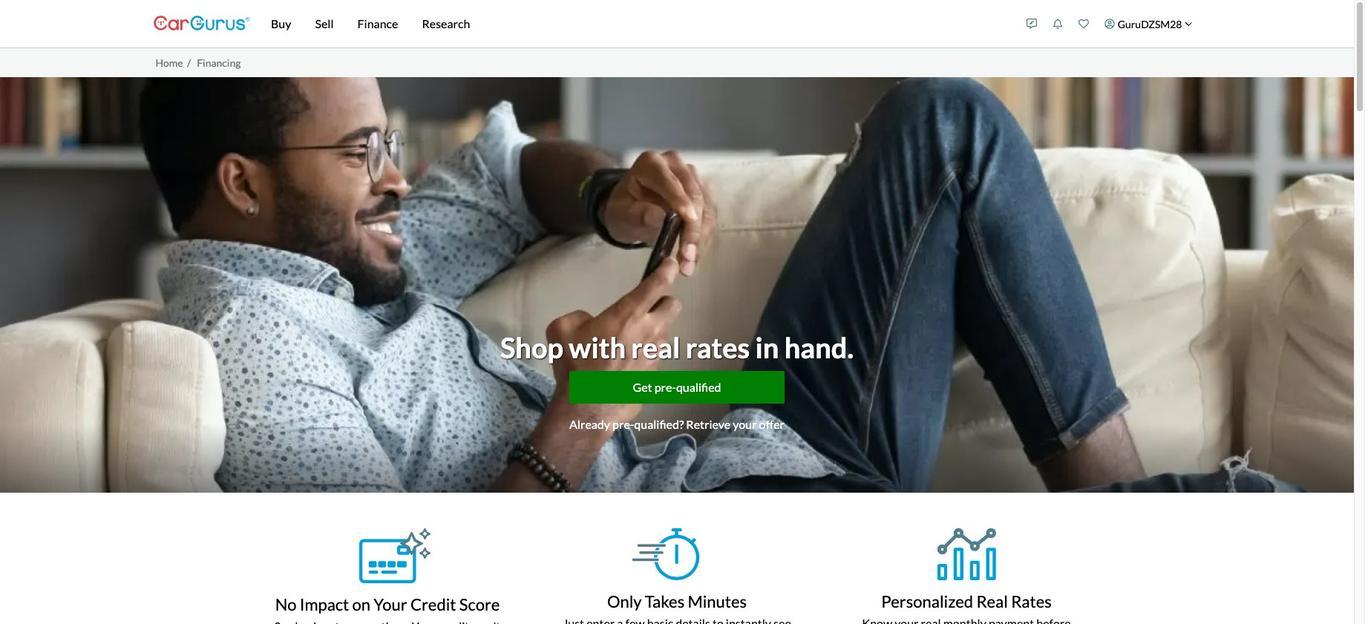 Task type: describe. For each thing, give the bounding box(es) containing it.
sell
[[315, 16, 334, 30]]

in
[[755, 330, 779, 364]]

no
[[275, 594, 297, 614]]

hand.
[[784, 330, 854, 364]]

research button
[[410, 0, 482, 48]]

minutes
[[688, 591, 747, 611]]

real
[[631, 330, 680, 364]]

chevron down image
[[1185, 20, 1193, 28]]

pre- for qualified
[[655, 380, 676, 394]]

impact
[[300, 594, 349, 614]]

/
[[187, 56, 191, 69]]

saved cars image
[[1079, 19, 1089, 29]]

rates
[[686, 330, 750, 364]]

gurudzsm28 button
[[1097, 3, 1200, 45]]

your
[[374, 594, 407, 614]]

credit
[[410, 594, 456, 614]]

get pre-qualified
[[633, 380, 721, 394]]

home
[[156, 56, 183, 69]]

buy
[[271, 16, 291, 30]]

gurudzsm28
[[1118, 17, 1182, 30]]

sell button
[[303, 0, 346, 48]]

on
[[352, 594, 370, 614]]

get
[[633, 380, 652, 394]]

your
[[733, 417, 757, 431]]

already
[[569, 417, 610, 431]]

already pre-qualified? retrieve your offer link
[[569, 415, 785, 433]]

already pre-qualified? retrieve your offer
[[569, 417, 785, 431]]

financing
[[197, 56, 241, 69]]

no impact on your credit score
[[275, 594, 500, 614]]

get pre-qualified button
[[569, 371, 785, 403]]

buy button
[[259, 0, 303, 48]]

qualified?
[[634, 417, 684, 431]]

open notifications image
[[1053, 19, 1063, 29]]



Task type: vqa. For each thing, say whether or not it's contained in the screenshot.
1st chevron down icon from the bottom of the page
no



Task type: locate. For each thing, give the bounding box(es) containing it.
personalized
[[881, 591, 973, 611]]

0 vertical spatial pre-
[[655, 380, 676, 394]]

with
[[569, 330, 626, 364]]

pre-
[[655, 380, 676, 394], [613, 417, 634, 431]]

user icon image
[[1105, 19, 1115, 29]]

shop
[[500, 330, 563, 364]]

offer
[[759, 417, 785, 431]]

add a car review image
[[1027, 19, 1037, 29]]

shop with real rates in hand.
[[500, 330, 854, 364]]

personalized real rates
[[881, 591, 1052, 611]]

finance
[[357, 16, 398, 30]]

qualified
[[676, 380, 721, 394]]

1 vertical spatial pre-
[[613, 417, 634, 431]]

score
[[459, 594, 500, 614]]

home link
[[156, 56, 183, 69]]

cargurus logo homepage link image
[[154, 3, 250, 45]]

research
[[422, 16, 470, 30]]

only
[[607, 591, 642, 611]]

1 horizontal spatial pre-
[[655, 380, 676, 394]]

real
[[977, 591, 1008, 611]]

pre- right get
[[655, 380, 676, 394]]

pre- for qualified?
[[613, 417, 634, 431]]

shop with real rates in hand image
[[0, 77, 1354, 493]]

pre- inside button
[[655, 380, 676, 394]]

menu bar
[[250, 0, 1019, 48]]

takes
[[645, 591, 685, 611]]

retrieve
[[686, 417, 731, 431]]

0 horizontal spatial pre-
[[613, 417, 634, 431]]

menu bar containing buy
[[250, 0, 1019, 48]]

only takes minutes
[[607, 591, 747, 611]]

gurudzsm28 menu
[[1019, 3, 1200, 45]]

cargurus logo homepage link link
[[154, 3, 250, 45]]

finance button
[[346, 0, 410, 48]]

pre- right already
[[613, 417, 634, 431]]

home / financing
[[156, 56, 241, 69]]

rates
[[1011, 591, 1052, 611]]



